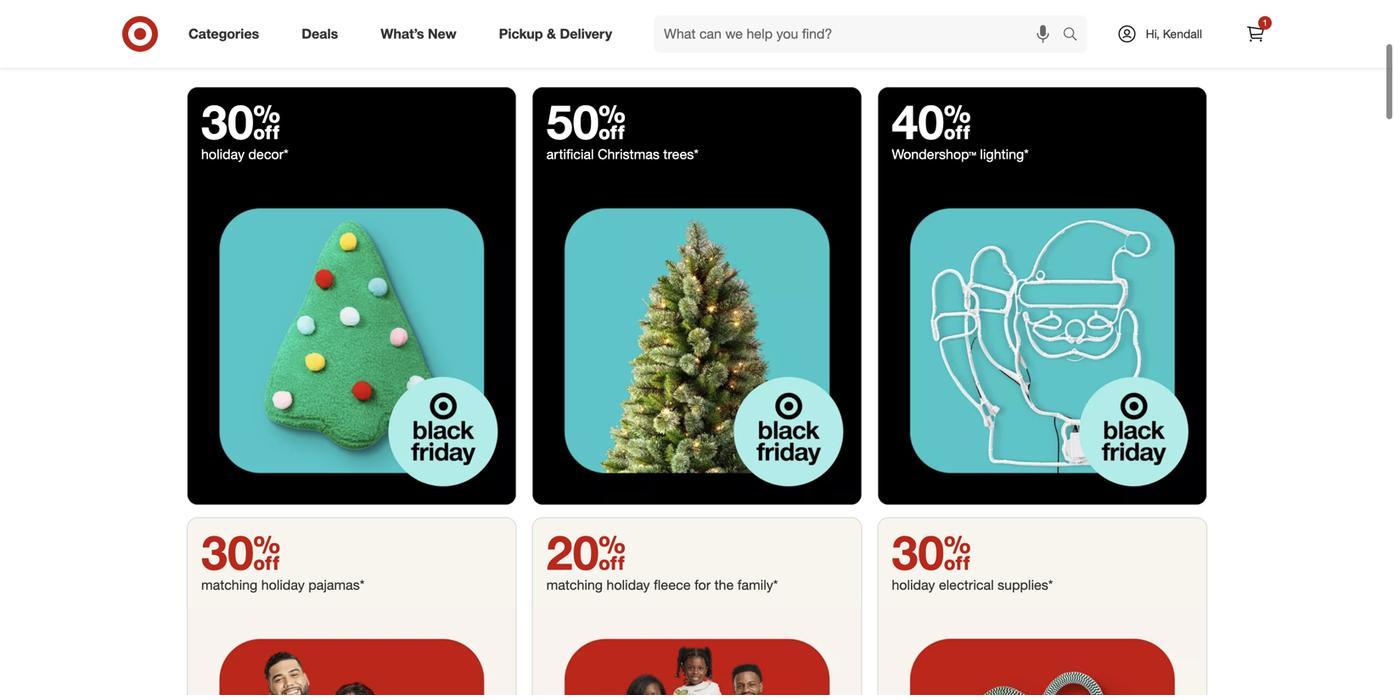 Task type: describe. For each thing, give the bounding box(es) containing it.
target black friday image for 30
[[188, 177, 516, 505]]

40
[[892, 93, 972, 150]]

holiday inside 30 holiday decor*
[[201, 146, 245, 163]]

30 holiday decor*
[[201, 93, 289, 163]]

pickup & delivery link
[[485, 15, 634, 53]]

for
[[695, 577, 711, 594]]

deals
[[302, 26, 338, 42]]

pickup & delivery
[[499, 26, 612, 42]]

supplies*
[[998, 577, 1054, 594]]

delivery
[[560, 26, 612, 42]]

outdoor
[[947, 51, 991, 66]]

christmas wreaths link
[[1045, 0, 1218, 67]]

decor for christmas outdoor decor
[[994, 51, 1026, 66]]

christmas for christmas indoor decor
[[720, 51, 775, 66]]

holiday inside 20 matching holiday fleece for the family*
[[607, 577, 650, 594]]

50 artificial christmas trees*
[[547, 93, 699, 163]]

christmas indoor decor link
[[697, 0, 871, 67]]

target black friday image for 40
[[879, 177, 1207, 505]]

20 matching holiday fleece for the family*
[[547, 524, 782, 594]]

artificial
[[547, 146, 594, 163]]

categories link
[[174, 15, 281, 53]]

matching for 20
[[547, 577, 603, 594]]

search button
[[1056, 15, 1096, 56]]

the
[[715, 577, 734, 594]]

search
[[1056, 27, 1096, 44]]

decor for christmas indoor decor
[[816, 51, 848, 66]]

30 holiday electrical supplies*
[[892, 524, 1054, 594]]

hi, kendall
[[1146, 26, 1203, 41]]

50
[[547, 93, 626, 150]]

what's
[[381, 26, 424, 42]]



Task type: vqa. For each thing, say whether or not it's contained in the screenshot.
Super in the $59.99 LEGO Super Mario Piranha Plant Building Set 71426
no



Task type: locate. For each thing, give the bounding box(es) containing it.
decor*
[[248, 146, 289, 163]]

target black friday image
[[879, 177, 1207, 505], [188, 177, 516, 505], [533, 177, 862, 505]]

trees*
[[664, 146, 699, 163]]

kendall
[[1164, 26, 1203, 41]]

christmas left indoor
[[720, 51, 775, 66]]

What can we help you find? suggestions appear below search field
[[654, 15, 1067, 53]]

ornaments
[[610, 51, 669, 66]]

30 matching holiday pajamas*
[[201, 524, 365, 594]]

2 horizontal spatial target black friday image
[[879, 177, 1207, 505]]

christmas for christmas outdoor decor
[[889, 51, 943, 66]]

1 target black friday image from the left
[[879, 177, 1207, 505]]

matching
[[201, 577, 258, 594], [547, 577, 603, 594]]

1 horizontal spatial matching
[[547, 577, 603, 594]]

deals link
[[287, 15, 360, 53]]

christmas outdoor decor
[[889, 51, 1026, 66]]

2 matching from the left
[[547, 577, 603, 594]]

christmas ornaments link
[[524, 0, 697, 67]]

2 decor from the left
[[994, 51, 1026, 66]]

30 inside 30 holiday decor*
[[201, 93, 281, 150]]

decor inside 'christmas indoor decor' link
[[816, 51, 848, 66]]

holiday left electrical
[[892, 577, 936, 594]]

christmas ornaments
[[552, 51, 669, 66]]

3 target black friday image from the left
[[533, 177, 862, 505]]

holiday inside 30 matching holiday pajamas*
[[261, 577, 305, 594]]

1 horizontal spatial target black friday image
[[533, 177, 862, 505]]

target black friday image for 50
[[533, 177, 862, 505]]

christmas for christmas ornaments
[[552, 51, 606, 66]]

categories
[[189, 26, 259, 42]]

decor right outdoor
[[994, 51, 1026, 66]]

what's new link
[[366, 15, 478, 53]]

what's new
[[381, 26, 457, 42]]

christmas down delivery
[[552, 51, 606, 66]]

pickup
[[499, 26, 543, 42]]

christmas left outdoor
[[889, 51, 943, 66]]

christmas indoor decor
[[720, 51, 848, 66]]

30 for 50
[[201, 93, 281, 150]]

wreaths
[[1138, 51, 1182, 66]]

decor right indoor
[[816, 51, 848, 66]]

matching inside 30 matching holiday pajamas*
[[201, 577, 258, 594]]

holiday left fleece
[[607, 577, 650, 594]]

decor inside christmas outdoor decor "link"
[[994, 51, 1026, 66]]

™
[[969, 146, 977, 163]]

christmas down search
[[1081, 51, 1135, 66]]

1 horizontal spatial decor
[[994, 51, 1026, 66]]

lighting*
[[981, 146, 1029, 163]]

decor
[[816, 51, 848, 66], [994, 51, 1026, 66]]

new
[[428, 26, 457, 42]]

christmas inside 50 artificial christmas trees*
[[598, 146, 660, 163]]

christmas left trees*
[[598, 146, 660, 163]]

20
[[547, 524, 626, 582]]

christmas inside "link"
[[889, 51, 943, 66]]

christmas
[[552, 51, 606, 66], [720, 51, 775, 66], [889, 51, 943, 66], [1081, 51, 1135, 66], [598, 146, 660, 163]]

1 matching from the left
[[201, 577, 258, 594]]

30
[[201, 93, 281, 150], [201, 524, 281, 582], [892, 524, 972, 582]]

holiday left pajamas*
[[261, 577, 305, 594]]

30 inside 30 matching holiday pajamas*
[[201, 524, 281, 582]]

christmas for christmas wreaths
[[1081, 51, 1135, 66]]

1 decor from the left
[[816, 51, 848, 66]]

1
[[1263, 17, 1268, 28]]

christmas wreaths
[[1081, 51, 1182, 66]]

matching for 30
[[201, 577, 258, 594]]

1 link
[[1238, 15, 1275, 53]]

christmas outdoor decor link
[[871, 0, 1045, 67]]

pajamas*
[[309, 577, 365, 594]]

electrical
[[939, 577, 994, 594]]

family*
[[738, 577, 778, 594]]

30 for 20
[[201, 524, 281, 582]]

holiday
[[201, 146, 245, 163], [261, 577, 305, 594], [607, 577, 650, 594], [892, 577, 936, 594]]

matching inside 20 matching holiday fleece for the family*
[[547, 577, 603, 594]]

indoor
[[778, 51, 812, 66]]

hi,
[[1146, 26, 1160, 41]]

30 inside 30 holiday electrical supplies*
[[892, 524, 972, 582]]

2 target black friday image from the left
[[188, 177, 516, 505]]

&
[[547, 26, 556, 42]]

wondershop
[[892, 146, 969, 163]]

0 horizontal spatial target black friday image
[[188, 177, 516, 505]]

40 wondershop ™ lighting*
[[892, 93, 1029, 163]]

fleece
[[654, 577, 691, 594]]

holiday inside 30 holiday electrical supplies*
[[892, 577, 936, 594]]

holiday left decor*
[[201, 146, 245, 163]]

0 horizontal spatial matching
[[201, 577, 258, 594]]

0 horizontal spatial decor
[[816, 51, 848, 66]]



